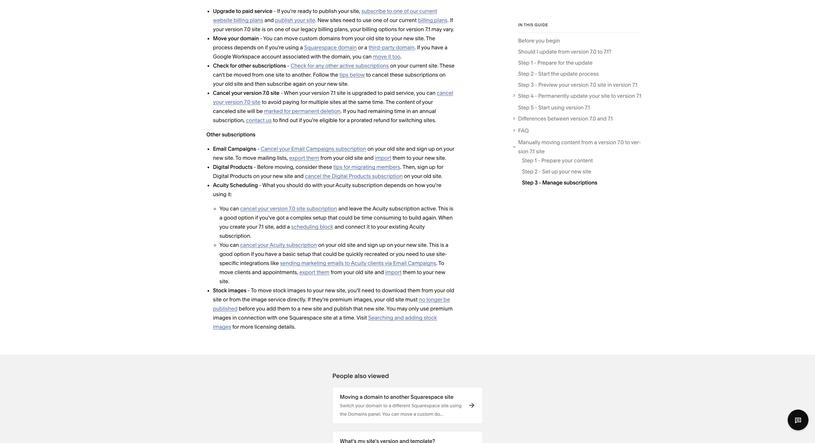 Task type: describe. For each thing, give the bounding box(es) containing it.
them down marketing
[[317, 270, 330, 276]]

from up the . then, sign up for digital products on your new site and
[[320, 155, 332, 162]]

squarespace inside before you add them to a new site and publish that new site. you may only use premium images in connection with one squarespace site at a time. visit
[[289, 315, 322, 322]]

consider
[[296, 164, 317, 171]]

ver
[[631, 139, 641, 146]]

depends inside - what you should do with your acuity subscription depends on how you're using it:
[[384, 182, 406, 189]]

subscription up 'export them from your old site and import them to your new site.'
[[336, 146, 366, 152]]

0 vertical spatial tips
[[340, 72, 349, 78]]

multiple
[[309, 99, 329, 106]]

images inside - to move stock images to your new site, you'll need to download them from your old site or from the image service directly. if they're premium images, your old site must
[[288, 288, 306, 294]]

they're
[[312, 297, 329, 303]]

you down 'subscription.'
[[220, 242, 229, 249]]

- left preview at the right of the page
[[535, 82, 537, 88]]

3 for manage
[[535, 180, 538, 186]]

published
[[213, 306, 238, 313]]

1 vertical spatial tips
[[333, 164, 343, 171]]

2 horizontal spatial email
[[393, 260, 407, 267]]

a up 'subscription.'
[[220, 215, 222, 221]]

use inside on your old site and sign up on your new site. this is a good option if you have a basic setup that could be quickly recreated or you need to use site- specific integrations like
[[426, 251, 435, 258]]

a inside manually moving content from a version 7.0 to ver sion 7.1 site
[[594, 139, 597, 146]]

subscriptions down 'step 2 - set up your new site' link
[[564, 180, 598, 186]]

0 horizontal spatial before
[[257, 164, 273, 171]]

cancel down 'subscription.'
[[240, 242, 257, 249]]

0 vertical spatial you're
[[281, 8, 296, 14]]

0 vertical spatial cancel
[[213, 90, 230, 96]]

do...
[[435, 412, 443, 418]]

acuity down "quickly"
[[351, 260, 366, 267]]

have inside on your old site and sign up on your new site. this is a good option if you have a basic setup that could be quickly recreated or you need to use site- specific integrations like
[[265, 251, 277, 258]]

subscription inside 'and leave the acuity subscription active. this is a good option if you've got a complex setup that could be time consuming to build again. when you create your 7.1 site, add a'
[[389, 206, 420, 212]]

and down upgrade to paid service - if you're ready to publish your site,
[[265, 17, 274, 24]]

from up the no in the bottom of the page
[[422, 288, 433, 294]]

consuming
[[374, 215, 402, 221]]

update up step 3 - preview your version 7.0 site in version 7.1 at the right top of the page
[[560, 71, 578, 77]]

move down third-
[[373, 53, 387, 60]]

1 vertical spatial current
[[399, 17, 417, 24]]

5
[[531, 105, 534, 111]]

site inside the . if your version 7.0 site is on one of our legacy billing plans, your billing options for version 7.1 may vary.
[[252, 26, 261, 33]]

to inside the and connect it to your existing acuity subscription.
[[371, 224, 376, 231]]

from up "step 1 - prepare for the update"
[[558, 48, 570, 55]]

your inside on your current site. these can't be moved from one site to another. follow the
[[398, 63, 408, 69]]

to avoid paying for multiple sites at the same time.
[[261, 99, 386, 106]]

0 vertical spatial clients
[[368, 260, 384, 267]]

site inside on your old site and sign up on your new site. to move mailing lists,
[[396, 146, 405, 152]]

1 horizontal spatial campaigns
[[306, 146, 334, 152]]

7.1 inside manually moving content from a version 7.0 to ver sion 7.1 site
[[530, 149, 535, 155]]

create
[[230, 224, 245, 231]]

prepare for for
[[538, 60, 557, 66]]

0 vertical spatial use
[[363, 17, 372, 24]]

a left different
[[389, 404, 391, 410]]

should
[[287, 182, 303, 189]]

7.0 down then
[[263, 90, 269, 96]]

contact us link
[[246, 117, 272, 124]]

to inside 'and leave the acuity subscription active. this is a good option if you've got a complex setup that could be time consuming to build again. when you create your 7.1 site, add a'
[[403, 215, 408, 221]]

faq
[[518, 128, 529, 134]]

up inside on your old site and sign up on your new site. to move mailing lists,
[[429, 146, 435, 152]]

. down third-party domain "link"
[[401, 53, 402, 60]]

is left the upgraded
[[347, 90, 351, 96]]

you down it:
[[220, 206, 229, 212]]

prorated
[[351, 117, 372, 124]]

you inside moving a domain to another squarespace site switch your domain to a different squarespace site using the domains panel. you can move a custom do...
[[382, 412, 390, 418]]

subscriptions down account
[[252, 63, 286, 69]]

step for step 3 - preview your version 7.0 site in version 7.1
[[518, 82, 530, 88]]

subscription down the members
[[372, 173, 403, 180]]

1 vertical spatial export them link
[[300, 270, 330, 276]]

sign inside the . then, sign up for digital products on your new site and
[[418, 164, 428, 171]]

searching and adding stock images link
[[213, 315, 437, 331]]

start for the
[[538, 71, 550, 77]]

step 2 - set up your new site
[[522, 169, 592, 175]]

new up how
[[425, 155, 435, 162]]

if inside - to move stock images to your new site, you'll need to download them from your old site or from the image service directly. if they're premium images, your old site must
[[308, 297, 311, 303]]

moving
[[340, 395, 359, 401]]

you've
[[259, 215, 275, 221]]

before you begin link
[[518, 36, 560, 47]]

on down then,
[[404, 173, 410, 180]]

content inside manually moving content from a version 7.0 to ver sion 7.1 site
[[561, 139, 580, 146]]

0 vertical spatial or
[[358, 44, 363, 51]]

that inside 'and leave the acuity subscription active. this is a good option if you've got a complex setup that could be time consuming to build again. when you create your 7.1 site, add a'
[[328, 215, 337, 221]]

had
[[358, 108, 367, 115]]

image
[[251, 297, 267, 303]]

cancel up create on the left
[[240, 206, 257, 212]]

tips below link
[[340, 72, 365, 78]]

premium inside - to move stock images to your new site, you'll need to download them from your old site or from the image service directly. if they're premium images, your old site must
[[330, 297, 352, 303]]

or inside on your old site and sign up on your new site. this is a good option if you have a basic setup that could be quickly recreated or you need to use site- specific integrations like
[[390, 251, 395, 258]]

sending marketing emails to acuity clients via email campaigns
[[280, 260, 436, 267]]

below
[[350, 72, 365, 78]]

to inside on your current site. these can't be moved from one site to another. follow the
[[286, 72, 291, 78]]

using inside - you can move custom domains from your old site to your new site. the process depends on if you're using a
[[285, 44, 299, 51]]

step 4 - permanently update your site to version 7.1 link
[[518, 91, 642, 101]]

site inside "step 3 - preview your version 7.0 site in version 7.1" link
[[598, 82, 607, 88]]

and inside the . then, sign up for digital products on your new site and
[[294, 173, 304, 180]]

up inside the . then, sign up for digital products on your new site and
[[429, 164, 436, 171]]

you inside before you add them to a new site and publish that new site. you may only use premium images in connection with one squarespace site at a time. visit
[[387, 306, 396, 313]]

cancel your acuity subscription link
[[240, 242, 317, 249]]

site. inside on your old site and sign up on your new site. this is a good option if you have a basic setup that could be quickly recreated or you need to use site- specific integrations like
[[418, 242, 428, 249]]

for up permanent
[[301, 99, 307, 106]]

for up the find at top
[[284, 108, 291, 115]]

step 4 - permanently update your site to version 7.1 button
[[512, 91, 642, 101]]

0 horizontal spatial paid
[[242, 8, 253, 14]]

before
[[239, 306, 255, 313]]

step for step 1 - prepare for the update
[[518, 60, 530, 66]]

step 4 - permanently update your site to version 7.1
[[518, 93, 642, 99]]

switch
[[340, 404, 354, 410]]

step 2 - start the update process link
[[518, 69, 599, 80]]

0 horizontal spatial email
[[213, 146, 227, 152]]

from down stock images
[[229, 297, 241, 303]]

- right 5
[[535, 105, 537, 111]]

import for export them from your old site and import them to your new site.
[[375, 155, 391, 162]]

between
[[548, 116, 569, 122]]

download
[[382, 288, 406, 294]]

when inside 'and leave the acuity subscription active. this is a good option if you've got a complex setup that could be time consuming to build again. when you create your 7.1 site, add a'
[[439, 215, 453, 221]]

for left any
[[308, 63, 314, 69]]

your inside moving a domain to another squarespace site switch your domain to a different squarespace site using the domains panel. you can move a custom do...
[[355, 404, 365, 410]]

and inside "link"
[[597, 116, 607, 122]]

on up 'export them from your old site and import them to your new site.'
[[368, 146, 374, 152]]

- down should
[[534, 60, 536, 66]]

is inside 'and leave the acuity subscription active. this is a good option if you've got a complex setup that could be time consuming to build again. when you create your 7.1 site, add a'
[[449, 206, 453, 212]]

you up integrations
[[255, 251, 264, 258]]

old inside - you can move custom domains from your old site to your new site. the process depends on if you're using a
[[366, 35, 374, 42]]

step for step 2 - start the update process
[[518, 71, 530, 77]]

if right out
[[299, 117, 302, 124]]

if for a
[[417, 44, 420, 51]]

leave
[[349, 206, 362, 212]]

1 for step 1 - prepare for the update
[[531, 60, 533, 66]]

0 vertical spatial at
[[343, 99, 347, 106]]

0 vertical spatial site,
[[350, 8, 360, 14]]

be inside no longer be published
[[444, 297, 450, 303]]

1 vertical spatial cancel
[[261, 146, 278, 152]]

move your domain
[[213, 35, 259, 42]]

subscriptions down the move it too link
[[356, 63, 389, 69]]

0 horizontal spatial need
[[343, 17, 355, 24]]

for inside 'step 1 - prepare for the update' link
[[558, 60, 565, 66]]

the left same
[[348, 99, 356, 106]]

step 3 - manage subscriptions
[[522, 180, 598, 186]]

- up publish your site link
[[274, 8, 276, 14]]

current inside on your current site. these can't be moved from one site to another. follow the
[[410, 63, 427, 69]]

import for export them from your old site and import
[[385, 270, 402, 276]]

searching and adding stock images
[[213, 315, 437, 331]]

eligible
[[320, 117, 338, 124]]

add inside 'and leave the acuity subscription active. this is a good option if you've got a complex setup that could be time consuming to build again. when you create your 7.1 site, add a'
[[276, 224, 286, 231]]

step 3 - preview your version 7.0 site in version 7.1
[[518, 82, 638, 88]]

and inside the and connect it to your existing acuity subscription.
[[335, 224, 344, 231]]

2 other from the left
[[325, 63, 338, 69]]

can down it:
[[230, 206, 239, 212]]

export them from your old site and import them to your new site.
[[289, 155, 446, 162]]

annual
[[420, 108, 436, 115]]

to inside to cancel these subscriptions on your old site and then subscribe again on your new site.
[[366, 72, 371, 78]]

and leave the acuity subscription active. this is a good option if you've got a complex setup that could be time consuming to build again. when you create your 7.1 site, add a
[[220, 206, 453, 231]]

new down images,
[[364, 306, 374, 313]]

you inside - you can move custom domains from your old site to your new site. the process depends on if you're using a
[[263, 35, 273, 42]]

billing inside subscribe to one of our current website billing plans
[[234, 17, 249, 24]]

and inside before you add them to a new site and publish that new site. you may only use premium images in connection with one squarespace site at a time. visit
[[323, 306, 333, 313]]

on up recreated
[[387, 242, 393, 249]]

if up publish your site link
[[277, 8, 280, 14]]

setup inside 'and leave the acuity subscription active. this is a good option if you've got a complex setup that could be time consuming to build again. when you create your 7.1 site, add a'
[[313, 215, 327, 221]]

you down billing plans link
[[421, 44, 430, 51]]

you can cancel your acuity subscription
[[220, 242, 317, 249]]

domains
[[348, 412, 367, 418]]

. left new
[[315, 17, 316, 24]]

2 for start
[[531, 71, 534, 77]]

avoid
[[268, 99, 281, 106]]

on down the sites.
[[436, 146, 443, 152]]

on right again
[[308, 81, 314, 87]]

panel.
[[368, 412, 381, 418]]

switching
[[399, 117, 422, 124]]

appointments,
[[263, 270, 298, 276]]

- left manage on the top of page
[[539, 180, 541, 186]]

an
[[412, 108, 418, 115]]

to inside on your old site and sign up on your new site. to move mailing lists,
[[236, 155, 241, 162]]

move it too .
[[373, 53, 402, 60]]

you'll
[[348, 288, 360, 294]]

2 check from the left
[[291, 63, 306, 69]]

up down step 1 - prepare your content link
[[552, 169, 558, 175]]

1 vertical spatial sites
[[330, 99, 341, 106]]

these inside to cancel these subscriptions on your old site and then subscribe again on your new site.
[[390, 72, 404, 78]]

one inside subscribe to one of our current website billing plans
[[393, 8, 403, 14]]

on inside the . then, sign up for digital products on your new site and
[[253, 173, 260, 180]]

again
[[293, 81, 306, 87]]

them down cancel your email campaigns subscription link on the left top of page
[[306, 155, 319, 162]]

account
[[261, 53, 281, 60]]

7.1 inside 'and leave the acuity subscription active. this is a good option if you've got a complex setup that could be time consuming to build again. when you create your 7.1 site, add a'
[[259, 224, 264, 231]]

in
[[518, 22, 523, 27]]

. then, sign up for digital products on your new site and
[[213, 164, 443, 180]]

people
[[332, 373, 353, 381]]

site inside on your current site. these can't be moved from one site to another. follow the
[[276, 72, 284, 78]]

vary.
[[443, 26, 454, 33]]

7.0 up "complex"
[[289, 206, 295, 212]]

and inside on your old site and sign up on your new site. this is a good option if you have a basic setup that could be quickly recreated or you need to use site- specific integrations like
[[357, 242, 366, 249]]

prepare for your
[[542, 158, 561, 164]]

legacy
[[301, 26, 317, 33]]

publish your site link
[[275, 17, 315, 24]]

and down recreated
[[375, 270, 384, 276]]

- what you should do with your acuity subscription depends on how you're using it:
[[213, 182, 442, 198]]

if inside on your old site and sign up on your new site. this is a good option if you have a basic setup that could be quickly recreated or you need to use site- specific integrations like
[[251, 251, 254, 258]]

2 for up
[[535, 169, 538, 175]]

. for a
[[415, 44, 416, 51]]

preview
[[539, 82, 558, 88]]

upgrade
[[213, 8, 235, 14]]

it inside the and connect it to your existing acuity subscription.
[[367, 224, 370, 231]]

using inside moving a domain to another squarespace site switch your domain to a different squarespace site using the domains panel. you can move a custom do...
[[450, 404, 462, 410]]

a inside . if you have a google workspace account associated with the domain, you can
[[445, 44, 448, 51]]

longer
[[427, 297, 443, 303]]

site inside the content of your canceled site will be
[[237, 108, 246, 115]]

adding
[[405, 315, 423, 322]]

premium inside before you add them to a new site and publish that new site. you may only use premium images in connection with one squarespace site at a time. visit
[[430, 306, 453, 313]]

0 vertical spatial it
[[388, 53, 391, 60]]

subscriptions down subscription,
[[222, 132, 256, 138]]

for left the more
[[232, 324, 239, 331]]

your inside them to your new site.
[[423, 270, 434, 276]]

- down 'associated'
[[287, 63, 289, 69]]

7.0 up step 4 - permanently update your site to version 7.1 link
[[590, 82, 597, 88]]

update right i
[[540, 48, 557, 55]]

1 horizontal spatial time.
[[372, 99, 385, 106]]

update down should i update from version 7.0 to 7.1? link
[[575, 60, 593, 66]]

your inside 'and leave the acuity subscription active. this is a good option if you've got a complex setup that could be time consuming to build again. when you create your 7.1 site, add a'
[[247, 224, 257, 231]]

it:
[[228, 191, 232, 198]]

site inside step 4 - permanently update your site to version 7.1 link
[[601, 93, 610, 99]]

directly.
[[287, 297, 306, 303]]

move inside - you can move custom domains from your old site to your new site. the process depends on if you're using a
[[284, 35, 298, 42]]

or inside - to move stock images to your new site, you'll need to download them from your old site or from the image service directly. if they're premium images, your old site must
[[223, 297, 228, 303]]

and connect it to your existing acuity subscription.
[[220, 224, 425, 240]]

acuity up it:
[[213, 182, 229, 189]]

with inside . if you have a google workspace account associated with the domain, you can
[[311, 53, 321, 60]]

domains
[[319, 35, 340, 42]]

for up the cancel the digital products subscription link
[[344, 164, 350, 171]]

add inside before you add them to a new site and publish that new site. you may only use premium images in connection with one squarespace site at a time. visit
[[266, 306, 276, 313]]

a right moving
[[360, 395, 363, 401]]

on down the and connect it to your existing acuity subscription.
[[318, 242, 325, 249]]

you inside 'and leave the acuity subscription active. this is a good option if you've got a complex setup that could be time consuming to build again. when you create your 7.1 site, add a'
[[220, 224, 229, 231]]

sending
[[280, 260, 300, 267]]

- down 'step 1 - prepare for the update' link
[[535, 71, 537, 77]]

acuity up the basic
[[270, 242, 285, 249]]

the down 'step 1 - prepare for the update' link
[[551, 71, 559, 77]]

a left third-
[[364, 44, 367, 51]]

acuity inside 'and leave the acuity subscription active. this is a good option if you've got a complex setup that could be time consuming to build again. when you create your 7.1 site, add a'
[[373, 206, 388, 212]]

different
[[392, 404, 410, 410]]

faq button
[[512, 126, 642, 135]]

tips for migrating members link
[[333, 164, 400, 171]]

workspace
[[232, 53, 260, 60]]

options
[[379, 26, 397, 33]]

contact
[[246, 117, 265, 124]]

version inside cancel your version 7.0 site
[[225, 99, 243, 106]]

. for 7.0
[[448, 17, 449, 24]]

. to move clients and appointments,
[[220, 260, 444, 276]]

can down 'subscription.'
[[230, 242, 239, 249]]

a down cancel your acuity subscription link
[[278, 251, 281, 258]]

for up moved
[[230, 63, 237, 69]]

a up site-
[[446, 242, 449, 249]]

. for for
[[400, 164, 402, 171]]

subscription up block on the left of page
[[307, 206, 337, 212]]

new inside - you can move custom domains from your old site to your new site. the process depends on if you're using a
[[404, 35, 414, 42]]

a left the scheduling
[[287, 224, 290, 231]]

subscription up the basic
[[286, 242, 317, 249]]

site. inside to cancel these subscriptions on your old site and then subscribe again on your new site.
[[339, 81, 349, 87]]

the inside moving a domain to another squarespace site switch your domain to a different squarespace site using the domains panel. you can move a custom do...
[[340, 412, 347, 418]]

for right eligible
[[339, 117, 346, 124]]

you up i
[[536, 37, 545, 44]]

for inside the . then, sign up for digital products on your new site and
[[437, 164, 443, 171]]

step 2 - set up your new site link
[[522, 167, 592, 179]]

if for remaining
[[343, 108, 346, 115]]

0 vertical spatial when
[[284, 90, 298, 96]]

0 vertical spatial sites
[[330, 17, 341, 24]]

on inside on your current site. these can't be moved from one site to another. follow the
[[390, 63, 396, 69]]

- down step 1 - prepare your content link
[[539, 169, 541, 175]]

differences between version 7.0 and 7.1 link
[[518, 114, 642, 124]]

can inside . if you have a google workspace account associated with the domain, you can
[[363, 53, 372, 60]]

basic
[[283, 251, 296, 258]]

need inside - to move stock images to your new site, you'll need to download them from your old site or from the image service directly. if they're premium images, your old site must
[[362, 288, 374, 294]]

cancel up do
[[305, 173, 321, 180]]

you inside before you add them to a new site and publish that new site. you may only use premium images in connection with one squarespace site at a time. visit
[[256, 306, 265, 313]]

start for using
[[538, 105, 550, 111]]

new up step 3 - manage subscriptions
[[571, 169, 582, 175]]

like
[[271, 260, 279, 267]]

site. inside - you can move custom domains from your old site to your new site. the process depends on if you're using a
[[415, 35, 425, 42]]

for right the refund
[[391, 117, 398, 124]]

1 horizontal spatial our
[[390, 17, 398, 24]]

version inside manually moving content from a version 7.0 to ver sion 7.1 site
[[598, 139, 616, 146]]

move inside on your old site and sign up on your new site. to move mailing lists,
[[243, 155, 256, 162]]

you right service,
[[416, 90, 425, 96]]

before you begin
[[518, 37, 560, 44]]

new down directly. at the bottom
[[302, 306, 312, 313]]

specific
[[220, 260, 239, 267]]

a right got in the top of the page
[[286, 215, 289, 221]]

no longer be published link
[[213, 297, 450, 313]]

publish for site
[[334, 306, 352, 313]]

marked for permanent deletion
[[264, 108, 341, 115]]

visit
[[357, 315, 367, 322]]

the up - what you should do with your acuity subscription depends on how you're using it:
[[323, 173, 331, 180]]

with inside before you add them to a new site and publish that new site. you may only use premium images in connection with one squarespace site at a time. visit
[[267, 315, 277, 322]]

of inside the . if your version 7.0 site is on one of our legacy billing plans, your billing options for version 7.1 may vary.
[[285, 26, 290, 33]]

if for 7.0
[[450, 17, 453, 24]]

the inside . if you have a google workspace account associated with the domain, you can
[[322, 53, 330, 60]]

0 vertical spatial import link
[[375, 155, 391, 162]]

marketing
[[301, 260, 326, 267]]

can up annual
[[427, 90, 436, 96]]

step for step 3 - manage subscriptions
[[522, 180, 534, 186]]

one inside on your current site. these can't be moved from one site to another. follow the
[[265, 72, 274, 78]]

1 horizontal spatial process
[[579, 71, 599, 77]]



Task type: vqa. For each thing, say whether or not it's contained in the screenshot.
Step associated with Step 2 - Start the update process
yes



Task type: locate. For each thing, give the bounding box(es) containing it.
them inside before you add them to a new site and publish that new site. you may only use premium images in connection with one squarespace site at a time. visit
[[277, 306, 290, 313]]

that
[[328, 215, 337, 221], [312, 251, 322, 258], [353, 306, 363, 313]]

is inside the . if your version 7.0 site is on one of our legacy billing plans, your billing options for version 7.1 may vary.
[[262, 26, 266, 33]]

1 vertical spatial that
[[312, 251, 322, 258]]

manually moving content from a version 7.0 to ver sion 7.1 site
[[518, 139, 641, 155]]

0 horizontal spatial other
[[238, 63, 251, 69]]

1 vertical spatial import link
[[385, 270, 402, 276]]

- down manually
[[538, 158, 540, 164]]

cancel inside to cancel these subscriptions on your old site and then subscribe again on your new site.
[[372, 72, 389, 78]]

may down billing plans link
[[432, 26, 442, 33]]

use left site-
[[426, 251, 435, 258]]

0 vertical spatial process
[[213, 44, 233, 51]]

scheduling
[[291, 224, 319, 231]]

to inside them to your new site.
[[417, 270, 422, 276]]

up inside on your old site and sign up on your new site. this is a good option if you have a basic setup that could be quickly recreated or you need to use site- specific integrations like
[[379, 242, 386, 249]]

- to move stock images to your new site, you'll need to download them from your old site or from the image service directly. if they're premium images, your old site must
[[213, 288, 454, 303]]

1 vertical spatial start
[[538, 105, 550, 111]]

0 vertical spatial paid
[[242, 8, 253, 14]]

can down different
[[391, 412, 399, 418]]

on your old site and sign up on your new site. to move mailing lists,
[[213, 146, 454, 162]]

0 vertical spatial option
[[238, 215, 254, 221]]

that inside on your old site and sign up on your new site. this is a good option if you have a basic setup that could be quickly recreated or you need to use site- specific integrations like
[[312, 251, 322, 258]]

publish for ready
[[319, 8, 337, 14]]

these down on your old site and sign up on your new site. to move mailing lists,
[[319, 164, 332, 171]]

you down squarespace domain or a third-party domain
[[353, 53, 362, 60]]

only
[[409, 306, 419, 313]]

2 vertical spatial need
[[362, 288, 374, 294]]

1 vertical spatial import
[[385, 270, 402, 276]]

3 for preview
[[531, 82, 534, 88]]

0 horizontal spatial our
[[291, 26, 299, 33]]

1 check from the left
[[213, 63, 229, 69]]

step 1 - prepare for the update link
[[518, 58, 593, 69]]

2 horizontal spatial our
[[410, 8, 418, 14]]

2 vertical spatial site,
[[337, 288, 347, 294]]

move inside the '. to move clients and appointments,'
[[220, 270, 233, 276]]

update
[[540, 48, 557, 55], [575, 60, 593, 66], [560, 71, 578, 77], [571, 93, 588, 99]]

7.0 inside cancel your version 7.0 site
[[244, 99, 251, 106]]

recreated
[[364, 251, 388, 258]]

you
[[263, 35, 273, 42], [220, 206, 229, 212], [220, 242, 229, 249], [387, 306, 396, 313], [382, 412, 390, 418]]

images inside the searching and adding stock images
[[213, 324, 231, 331]]

permanently
[[538, 93, 569, 99]]

active
[[340, 63, 354, 69]]

sign right then,
[[418, 164, 428, 171]]

and up tips for migrating members link
[[364, 155, 374, 162]]

custom inside - you can move custom domains from your old site to your new site. the process depends on if you're using a
[[299, 35, 318, 42]]

quickly
[[346, 251, 363, 258]]

you're up account
[[269, 44, 284, 51]]

that up marketing
[[312, 251, 322, 258]]

could up emails
[[323, 251, 337, 258]]

custom down legacy
[[299, 35, 318, 42]]

site inside manually moving content from a version 7.0 to ver sion 7.1 site
[[536, 149, 545, 155]]

1 vertical spatial in
[[407, 108, 411, 115]]

new inside the . then, sign up for digital products on your new site and
[[273, 173, 283, 180]]

these down the too
[[390, 72, 404, 78]]

is inside on your old site and sign up on your new site. this is a good option if you have a basic setup that could be quickly recreated or you need to use site- specific integrations like
[[440, 242, 444, 249]]

the down billing plans link
[[426, 35, 435, 42]]

subscription inside - what you should do with your acuity subscription depends on how you're using it:
[[352, 182, 383, 189]]

update inside dropdown button
[[571, 93, 588, 99]]

0 horizontal spatial it
[[367, 224, 370, 231]]

stock right adding
[[424, 315, 437, 322]]

version inside "link"
[[571, 116, 589, 122]]

if inside the . if your version 7.0 site is on one of our legacy billing plans, your billing options for version 7.1 may vary.
[[450, 17, 453, 24]]

prepare up step 2 - set up your new site
[[542, 158, 561, 164]]

add down image
[[266, 306, 276, 313]]

associated
[[283, 53, 310, 60]]

1 horizontal spatial email
[[291, 146, 305, 152]]

same
[[358, 99, 371, 106]]

in up step 4 - permanently update your site to version 7.1 link
[[608, 82, 612, 88]]

images inside before you add them to a new site and publish that new site. you may only use premium images in connection with one squarespace site at a time. visit
[[213, 315, 231, 322]]

7.0 inside the . if your version 7.0 site is on one of our legacy billing plans, your billing options for version 7.1 may vary.
[[244, 26, 251, 33]]

them up then,
[[393, 155, 405, 162]]

- up scheduling
[[254, 164, 256, 171]]

plans
[[250, 17, 263, 24], [434, 17, 448, 24]]

0 horizontal spatial to
[[236, 155, 241, 162]]

. for remaining
[[341, 108, 342, 115]]

1 vertical spatial publish
[[275, 17, 293, 24]]

2 vertical spatial or
[[223, 297, 228, 303]]

use
[[363, 17, 372, 24], [426, 251, 435, 258], [420, 306, 429, 313]]

squarespace
[[304, 44, 337, 51], [289, 315, 322, 322], [411, 395, 443, 401], [412, 404, 440, 410]]

2 vertical spatial that
[[353, 306, 363, 313]]

domain
[[240, 35, 259, 42], [338, 44, 357, 51], [396, 44, 415, 51], [364, 395, 383, 401], [366, 404, 382, 410]]

email campaigns - cancel your email campaigns subscription
[[213, 146, 366, 152]]

site inside 'step 2 - set up your new site' link
[[583, 169, 592, 175]]

up
[[429, 146, 435, 152], [429, 164, 436, 171], [552, 169, 558, 175], [379, 242, 386, 249]]

export for export them from your old site and import
[[300, 270, 316, 276]]

1 horizontal spatial custom
[[417, 412, 434, 418]]

export down marketing
[[300, 270, 316, 276]]

1 vertical spatial at
[[333, 315, 338, 322]]

. inside . if you had remaining time in an annual subscription,
[[341, 108, 342, 115]]

0 horizontal spatial when
[[284, 90, 298, 96]]

- up 'avoid'
[[281, 90, 283, 96]]

0 vertical spatial subscribe
[[362, 8, 386, 14]]

be right will on the top of the page
[[256, 108, 263, 115]]

sign down the sites.
[[417, 146, 427, 152]]

2 plans from the left
[[434, 17, 448, 24]]

time.
[[372, 99, 385, 106], [343, 315, 356, 322]]

a down directly. at the bottom
[[298, 306, 301, 313]]

for inside the . if your version 7.0 site is on one of our legacy billing plans, your billing options for version 7.1 may vary.
[[398, 26, 405, 33]]

should i update from version 7.0 to 7.1? link
[[518, 47, 612, 58]]

site inside to cancel these subscriptions on your old site and then subscribe again on your new site.
[[234, 81, 243, 87]]

using inside - what you should do with your acuity subscription depends on how you're using it:
[[213, 191, 227, 198]]

move down different
[[400, 412, 413, 418]]

1 horizontal spatial time
[[394, 108, 405, 115]]

1 horizontal spatial to
[[439, 260, 444, 267]]

1 vertical spatial have
[[265, 251, 277, 258]]

service
[[255, 8, 273, 14], [268, 297, 286, 303]]

current left these
[[410, 63, 427, 69]]

3
[[531, 82, 534, 88], [535, 180, 538, 186]]

to inside subscribe to one of our current website billing plans
[[387, 8, 392, 14]]

at
[[343, 99, 347, 106], [333, 315, 338, 322]]

1 vertical spatial paid
[[384, 90, 395, 96]]

if up account
[[265, 44, 268, 51]]

site. inside on your current site. these can't be moved from one site to another. follow the
[[429, 63, 439, 69]]

to inside manually moving content from a version 7.0 to ver sion 7.1 site
[[625, 139, 630, 146]]

0 horizontal spatial site,
[[265, 224, 275, 231]]

mailing
[[258, 155, 276, 162]]

- inside - what you should do with your acuity subscription depends on how you're using it:
[[259, 182, 261, 189]]

step for step 4 - permanently update your site to version 7.1
[[518, 93, 530, 99]]

again.
[[423, 215, 437, 221]]

1 vertical spatial 3
[[535, 180, 538, 186]]

stock inside the searching and adding stock images
[[424, 315, 437, 322]]

this right active.
[[438, 206, 448, 212]]

7.1 inside the . if your version 7.0 site is on one of our legacy billing plans, your billing options for version 7.1 may vary.
[[425, 26, 430, 33]]

could inside 'and leave the acuity subscription active. this is a good option if you've got a complex setup that could be time consuming to build again. when you create your 7.1 site, add a'
[[339, 215, 353, 221]]

1 vertical spatial it
[[367, 224, 370, 231]]

in down published at the left bottom
[[232, 315, 237, 322]]

2 horizontal spatial campaigns
[[408, 260, 436, 267]]

move inside - to move stock images to your new site, you'll need to download them from your old site or from the image service directly. if they're premium images, your old site must
[[258, 288, 272, 294]]

on up account
[[257, 44, 264, 51]]

be
[[226, 72, 233, 78], [256, 108, 263, 115], [354, 215, 360, 221], [338, 251, 345, 258], [444, 297, 450, 303]]

0 horizontal spatial 3
[[531, 82, 534, 88]]

or left third-
[[358, 44, 363, 51]]

custom inside moving a domain to another squarespace site switch your domain to a different squarespace site using the domains panel. you can move a custom do...
[[417, 412, 434, 418]]

viewed
[[368, 373, 389, 381]]

-
[[274, 8, 276, 14], [260, 35, 262, 42], [534, 60, 536, 66], [287, 63, 289, 69], [535, 71, 537, 77], [535, 82, 537, 88], [281, 90, 283, 96], [535, 93, 537, 99], [535, 105, 537, 111], [257, 146, 260, 152], [538, 158, 540, 164], [254, 164, 256, 171], [539, 169, 541, 175], [539, 180, 541, 186], [259, 182, 261, 189], [248, 288, 250, 294]]

a inside - you can move custom domains from your old site to your new site. the process depends on if you're using a
[[300, 44, 303, 51]]

process up "google"
[[213, 44, 233, 51]]

check for other subscriptions - check for any other active subscriptions
[[213, 63, 389, 69]]

0 horizontal spatial time
[[362, 215, 373, 221]]

0 horizontal spatial custom
[[299, 35, 318, 42]]

1 vertical spatial setup
[[297, 251, 311, 258]]

in
[[608, 82, 612, 88], [407, 108, 411, 115], [232, 315, 237, 322]]

1 vertical spatial need
[[406, 251, 419, 258]]

on inside - what you should do with your acuity subscription depends on how you're using it:
[[407, 182, 414, 189]]

tips down active
[[340, 72, 349, 78]]

0 vertical spatial in
[[608, 82, 612, 88]]

sites up 'deletion'
[[330, 99, 341, 106]]

1 vertical spatial sign
[[418, 164, 428, 171]]

you're
[[281, 8, 296, 14], [269, 44, 284, 51], [427, 182, 442, 189]]

0 horizontal spatial 1
[[531, 60, 533, 66]]

1 vertical spatial content
[[561, 139, 580, 146]]

1 horizontal spatial could
[[339, 215, 353, 221]]

1 other from the left
[[238, 63, 251, 69]]

7.0 left 7.1?
[[590, 48, 597, 55]]

1 horizontal spatial have
[[432, 44, 443, 51]]

digital
[[213, 164, 229, 171], [213, 173, 229, 180], [332, 173, 348, 180]]

1 vertical spatial with
[[312, 182, 323, 189]]

old inside on your old site and sign up on your new site. this is a good option if you have a basic setup that could be quickly recreated or you need to use site- specific integrations like
[[338, 242, 346, 249]]

2 start from the top
[[538, 105, 550, 111]]

site, left 'you'll'
[[337, 288, 347, 294]]

new inside on your old site and sign up on your new site. to move mailing lists,
[[213, 155, 223, 162]]

another
[[390, 395, 410, 401]]

0 horizontal spatial these
[[319, 164, 332, 171]]

with inside - what you should do with your acuity subscription depends on how you're using it:
[[312, 182, 323, 189]]

time up the switching
[[394, 108, 405, 115]]

0 vertical spatial export them link
[[289, 155, 319, 162]]

0 horizontal spatial setup
[[297, 251, 311, 258]]

upgrade to paid service - if you're ready to publish your site,
[[213, 8, 362, 14]]

this
[[524, 22, 534, 27]]

clients inside the '. to move clients and appointments,'
[[235, 270, 251, 276]]

0 horizontal spatial the
[[386, 99, 395, 106]]

website
[[213, 17, 232, 24]]

0 vertical spatial these
[[390, 72, 404, 78]]

0 horizontal spatial subscribe
[[267, 81, 292, 87]]

when right the 'again.'
[[439, 215, 453, 221]]

subscriptions up service,
[[405, 72, 438, 78]]

cancel your version 7.0 site
[[213, 90, 453, 106]]

1 start from the top
[[538, 71, 550, 77]]

version
[[225, 26, 243, 33], [406, 26, 424, 33], [571, 48, 589, 55], [571, 82, 589, 88], [613, 82, 631, 88], [244, 90, 262, 96], [311, 90, 329, 96], [617, 93, 635, 99], [225, 99, 243, 106], [566, 105, 584, 111], [571, 116, 589, 122], [598, 139, 616, 146], [270, 206, 288, 212]]

1 plans from the left
[[250, 17, 263, 24]]

from down faq link
[[582, 139, 593, 146]]

if up the contact us to find out if you're eligible for a prorated refund for switching sites.
[[343, 108, 346, 115]]

you inside . if you had remaining time in an annual subscription,
[[347, 108, 356, 115]]

0 horizontal spatial campaigns
[[228, 146, 256, 152]]

7.0 up move your domain
[[244, 26, 251, 33]]

0 vertical spatial current
[[420, 8, 437, 14]]

1 horizontal spatial stock
[[424, 315, 437, 322]]

and up "quickly"
[[357, 242, 366, 249]]

0 vertical spatial the
[[426, 35, 435, 42]]

the inside - you can move custom domains from your old site to your new site. the process depends on if you're using a
[[426, 35, 435, 42]]

paying
[[283, 99, 299, 106]]

manually moving content from a version 7.0 to ver sion 7.1 site button
[[511, 138, 642, 156]]

remaining
[[368, 108, 393, 115]]

and inside 'and leave the acuity subscription active. this is a good option if you've got a complex setup that could be time consuming to build again. when you create your 7.1 site, add a'
[[339, 206, 348, 212]]

marked
[[264, 108, 283, 115]]

content down manually moving content from a version 7.0 to ver sion 7.1 site link
[[574, 158, 593, 164]]

acuity inside - what you should do with your acuity subscription depends on how you're using it:
[[336, 182, 351, 189]]

may inside before you add them to a new site and publish that new site. you may only use premium images in connection with one squarespace site at a time. visit
[[397, 306, 407, 313]]

1 horizontal spatial in
[[407, 108, 411, 115]]

faq link
[[518, 126, 642, 135]]

begin
[[546, 37, 560, 44]]

0 horizontal spatial check
[[213, 63, 229, 69]]

1 vertical spatial our
[[390, 17, 398, 24]]

plans up move your domain
[[250, 17, 263, 24]]

1 for step 1 - prepare your content
[[535, 158, 537, 164]]

content inside step 1 - prepare your content link
[[574, 158, 593, 164]]

plans,
[[335, 26, 349, 33]]

move
[[284, 35, 298, 42], [373, 53, 387, 60], [243, 155, 256, 162], [220, 270, 233, 276], [258, 288, 272, 294], [400, 412, 413, 418]]

1 horizontal spatial that
[[328, 215, 337, 221]]

should i update from version 7.0 to 7.1?
[[518, 48, 612, 55]]

export for export them from your old site and import them to your new site.
[[289, 155, 305, 162]]

1 horizontal spatial or
[[358, 44, 363, 51]]

got
[[276, 215, 285, 221]]

scheduling block link
[[291, 224, 333, 231]]

prepare inside 'step 1 - prepare for the update' link
[[538, 60, 557, 66]]

. inside the '. to move clients and appointments,'
[[436, 260, 438, 267]]

publish inside before you add them to a new site and publish that new site. you may only use premium images in connection with one squarespace site at a time. visit
[[334, 306, 352, 313]]

from inside manually moving content from a version 7.0 to ver sion 7.1 site
[[582, 139, 593, 146]]

1 horizontal spatial cancel
[[261, 146, 278, 152]]

more
[[240, 324, 253, 331]]

0 vertical spatial export
[[289, 155, 305, 162]]

0 vertical spatial to
[[236, 155, 241, 162]]

2 horizontal spatial in
[[608, 82, 612, 88]]

ready
[[298, 8, 312, 14]]

the
[[426, 35, 435, 42], [386, 99, 395, 106]]

what
[[262, 182, 275, 189]]

migrating
[[352, 164, 375, 171]]

images
[[228, 288, 247, 294], [288, 288, 306, 294], [213, 315, 231, 322], [213, 324, 231, 331]]

0 vertical spatial 2
[[531, 71, 534, 77]]

1 vertical spatial when
[[439, 215, 453, 221]]

export them link
[[289, 155, 319, 162], [300, 270, 330, 276]]

2 vertical spatial use
[[420, 306, 429, 313]]

to down other subscriptions
[[236, 155, 241, 162]]

one inside before you add them to a new site and publish that new site. you may only use premium images in connection with one squarespace site at a time. visit
[[279, 315, 288, 322]]

if up vary.
[[450, 17, 453, 24]]

if left "you've"
[[255, 215, 258, 221]]

old inside to cancel these subscriptions on your old site and then subscribe again on your new site.
[[225, 81, 233, 87]]

if
[[277, 8, 280, 14], [450, 17, 453, 24], [417, 44, 420, 51], [343, 108, 346, 115], [308, 297, 311, 303]]

. inside the . if your version 7.0 site is on one of our legacy billing plans, your billing options for version 7.1 may vary.
[[448, 17, 449, 24]]

prepare
[[538, 60, 557, 66], [542, 158, 561, 164]]

site inside cancel your version 7.0 site
[[252, 99, 261, 106]]

billing plans link
[[418, 17, 448, 24]]

1 horizontal spatial 3
[[535, 180, 538, 186]]

1 vertical spatial these
[[319, 164, 332, 171]]

from up then
[[252, 72, 264, 78]]

you up account
[[263, 35, 273, 42]]

site. inside on your old site and sign up on your new site. to move mailing lists,
[[225, 155, 235, 162]]

step for step 2 - set up your new site
[[522, 169, 534, 175]]

premium down "longer"
[[430, 306, 453, 313]]

2 vertical spatial with
[[267, 315, 277, 322]]

existing
[[389, 224, 408, 231]]

with
[[311, 53, 321, 60], [312, 182, 323, 189], [267, 315, 277, 322]]

the
[[322, 53, 330, 60], [566, 60, 574, 66], [551, 71, 559, 77], [330, 72, 338, 78], [348, 99, 356, 106], [323, 173, 331, 180], [364, 206, 372, 212], [242, 297, 250, 303], [340, 412, 347, 418]]

should
[[518, 48, 536, 55]]

the right leave
[[364, 206, 372, 212]]

step for step 5 - start using version 7.1
[[518, 105, 530, 111]]

custom left do...
[[417, 412, 434, 418]]

. for and
[[436, 260, 438, 267]]

1 vertical spatial clients
[[235, 270, 251, 276]]

move left mailing
[[243, 155, 256, 162]]

1 vertical spatial or
[[390, 251, 395, 258]]

move down publish your site link
[[284, 35, 298, 42]]

acuity down the cancel the digital products subscription link
[[336, 182, 351, 189]]

1 horizontal spatial plans
[[434, 17, 448, 24]]

products inside the . then, sign up for digital products on your new site and
[[230, 173, 252, 180]]

update down "step 3 - preview your version 7.0 site in version 7.1" link
[[571, 93, 588, 99]]

from down emails
[[331, 270, 342, 276]]

squarespace domain or a third-party domain
[[304, 44, 415, 51]]

7.0 inside "link"
[[590, 116, 596, 122]]

also
[[355, 373, 367, 381]]

cancel up mailing
[[261, 146, 278, 152]]

you're inside - what you should do with your acuity subscription depends on how you're using it:
[[427, 182, 442, 189]]

0 vertical spatial stock
[[273, 288, 286, 294]]

content
[[396, 99, 415, 106], [561, 139, 580, 146], [574, 158, 593, 164]]

and down they're
[[323, 306, 333, 313]]

other subscriptions
[[207, 132, 256, 138]]

2 down step 1 - prepare your content link
[[535, 169, 538, 175]]

you're
[[303, 117, 318, 124]]

1 horizontal spatial may
[[432, 26, 442, 33]]

0 horizontal spatial that
[[312, 251, 322, 258]]

new inside - to move stock images to your new site, you'll need to download them from your old site or from the image service directly. if they're premium images, your old site must
[[325, 288, 335, 294]]

this inside on your old site and sign up on your new site. this is a good option if you have a basic setup that could be quickly recreated or you need to use site- specific integrations like
[[429, 242, 439, 249]]

- up account
[[260, 35, 262, 42]]

in inside . if you had remaining time in an annual subscription,
[[407, 108, 411, 115]]

when up paying
[[284, 90, 298, 96]]

is up account
[[262, 26, 266, 33]]

0 vertical spatial time
[[394, 108, 405, 115]]

party
[[382, 44, 395, 51]]

on down these
[[439, 72, 446, 78]]

- up mailing
[[257, 146, 260, 152]]

2 vertical spatial our
[[291, 26, 299, 33]]

digital inside the . then, sign up for digital products on your new site and
[[213, 173, 229, 180]]

step for step 1 - prepare your content
[[522, 158, 534, 164]]

the inside 'and leave the acuity subscription active. this is a good option if you've got a complex setup that could be time consuming to build again. when you create your 7.1 site, add a'
[[364, 206, 372, 212]]

could inside on your old site and sign up on your new site. this is a good option if you have a basic setup that could be quickly recreated or you need to use site- specific integrations like
[[323, 251, 337, 258]]

subscribe to one of our current website billing plans link
[[213, 8, 437, 24]]

subscribe inside subscribe to one of our current website billing plans
[[362, 8, 386, 14]]

the down should i update from version 7.0 to 7.1? link
[[566, 60, 574, 66]]

the down the squarespace domain link
[[322, 53, 330, 60]]

publish down upgrade to paid service - if you're ready to publish your site,
[[275, 17, 293, 24]]

cancel
[[213, 90, 230, 96], [261, 146, 278, 152]]

1 vertical spatial this
[[429, 242, 439, 249]]

7.0 inside manually moving content from a version 7.0 to ver sion 7.1 site
[[618, 139, 624, 146]]

billing
[[234, 17, 249, 24], [418, 17, 433, 24], [318, 26, 333, 33], [362, 26, 377, 33]]

the content of your canceled site will be
[[213, 99, 433, 115]]

2 vertical spatial publish
[[334, 306, 352, 313]]

from
[[342, 35, 353, 42], [558, 48, 570, 55], [252, 72, 264, 78], [582, 139, 593, 146], [320, 155, 332, 162], [331, 270, 342, 276], [422, 288, 433, 294], [229, 297, 241, 303]]

a down no longer be published link
[[339, 315, 342, 322]]

0 vertical spatial premium
[[330, 297, 352, 303]]

1 vertical spatial export
[[300, 270, 316, 276]]

a left do...
[[414, 412, 416, 418]]

0 vertical spatial before
[[518, 37, 535, 44]]

site.
[[415, 35, 425, 42], [429, 63, 439, 69], [339, 81, 349, 87], [225, 155, 235, 162], [436, 155, 446, 162], [433, 173, 443, 180], [418, 242, 428, 249], [220, 279, 229, 285], [376, 306, 386, 313]]

1 vertical spatial stock
[[424, 315, 437, 322]]

your inside the and connect it to your existing acuity subscription.
[[377, 224, 388, 231]]

1 horizontal spatial depends
[[384, 182, 406, 189]]

0 vertical spatial service
[[255, 8, 273, 14]]

and up should
[[294, 173, 304, 180]]

for right 'options'
[[398, 26, 405, 33]]

1 vertical spatial custom
[[417, 412, 434, 418]]

2
[[531, 71, 534, 77], [535, 169, 538, 175]]

1 vertical spatial you're
[[269, 44, 284, 51]]

to cancel these subscriptions on your old site and then subscribe again on your new site.
[[213, 72, 446, 87]]

from down plans,
[[342, 35, 353, 42]]

move inside moving a domain to another squarespace site switch your domain to a different squarespace site using the domains panel. you can move a custom do...
[[400, 412, 413, 418]]

if inside . if you have a google workspace account associated with the domain, you can
[[417, 44, 420, 51]]

1 horizontal spatial subscribe
[[362, 8, 386, 14]]

then
[[255, 81, 266, 87]]

a left 'prorated'
[[347, 117, 350, 124]]

0 horizontal spatial may
[[397, 306, 407, 313]]

may
[[432, 26, 442, 33], [397, 306, 407, 313]]

cancel down these
[[437, 90, 453, 96]]

process up step 3 - preview your version 7.0 site in version 7.1 at the right top of the page
[[579, 71, 599, 77]]

you right recreated
[[396, 251, 405, 258]]

our up 'options'
[[390, 17, 398, 24]]

import link up the members
[[375, 155, 391, 162]]

0 vertical spatial need
[[343, 17, 355, 24]]

if inside - you can move custom domains from your old site to your new site. the process depends on if you're using a
[[265, 44, 268, 51]]

subscription.
[[220, 233, 251, 240]]

or up via
[[390, 251, 395, 258]]

sign for on your old site and sign up on your new site. to move mailing lists,
[[417, 146, 427, 152]]

no
[[419, 297, 425, 303]]

site inside on your old site and sign up on your new site. this is a good option if you have a basic setup that could be quickly recreated or you need to use site- specific integrations like
[[347, 242, 356, 249]]

1 down should
[[531, 60, 533, 66]]

sign for on your old site and sign up on your new site. this is a good option if you have a basic setup that could be quickly recreated or you need to use site- specific integrations like
[[368, 242, 378, 249]]

custom
[[299, 35, 318, 42], [417, 412, 434, 418]]

a down faq link
[[594, 139, 597, 146]]

can
[[274, 35, 283, 42], [363, 53, 372, 60], [427, 90, 436, 96], [230, 206, 239, 212], [230, 242, 239, 249], [391, 412, 399, 418]]

moving,
[[275, 164, 294, 171]]

good inside on your old site and sign up on your new site. this is a good option if you have a basic setup that could be quickly recreated or you need to use site- specific integrations like
[[220, 251, 233, 258]]

you left create on the left
[[220, 224, 229, 231]]

at inside before you add them to a new site and publish that new site. you may only use premium images in connection with one squarespace site at a time. visit
[[333, 315, 338, 322]]

our
[[410, 8, 418, 14], [390, 17, 398, 24], [291, 26, 299, 33]]

have
[[432, 44, 443, 51], [265, 251, 277, 258]]

old inside on your old site and sign up on your new site. to move mailing lists,
[[387, 146, 395, 152]]

that up block on the left of page
[[328, 215, 337, 221]]

clients down integrations
[[235, 270, 251, 276]]

acuity inside the and connect it to your existing acuity subscription.
[[409, 224, 425, 231]]

1 horizontal spatial when
[[439, 215, 453, 221]]

2 horizontal spatial that
[[353, 306, 363, 313]]

from inside on your current site. these can't be moved from one site to another. follow the
[[252, 72, 264, 78]]

clients down recreated
[[368, 260, 384, 267]]

other
[[207, 132, 221, 138]]

digital products - before moving, consider these tips for migrating members
[[213, 164, 400, 171]]

your inside the . then, sign up for digital products on your new site and
[[261, 173, 272, 180]]

0 vertical spatial this
[[438, 206, 448, 212]]

subscriptions inside to cancel these subscriptions on your old site and then subscribe again on your new site.
[[405, 72, 438, 78]]

use down the no in the bottom of the page
[[420, 306, 429, 313]]

and left adding
[[395, 315, 404, 322]]



